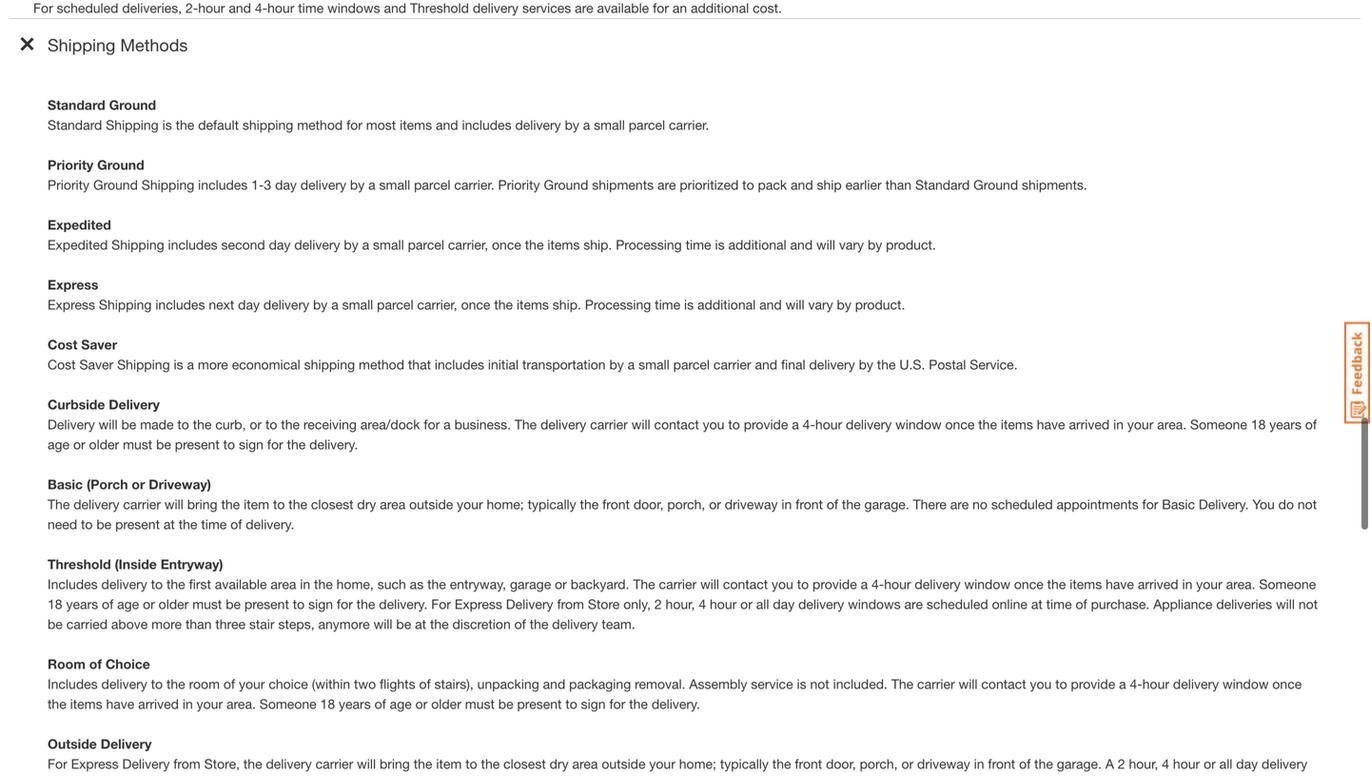 Task type: locate. For each thing, give the bounding box(es) containing it.
once inside curbside delivery delivery will be made to the curb, or to the receiving area/dock for a business. the delivery carrier will contact you to provide a 4-hour delivery window once the items have arrived in your area. someone 18 years of age or older must be present to sign for the delivery.
[[945, 417, 975, 432]]

method
[[297, 117, 343, 133], [359, 357, 404, 372]]

4- up windows
[[872, 577, 884, 592]]

0 vertical spatial age
[[48, 437, 70, 452]]

not inside room of choice includes delivery to the room of your choice (within two flights of stairs), unpacking and packaging removal. assembly service is not included. the carrier will contact you to provide a 4-hour delivery window once the items have arrived in your area. someone 18 years of age or older must be present to sign for the delivery.
[[810, 676, 830, 692]]

from inside outside delivery for express delivery from store, the delivery carrier will bring the item to the closest dry area outside your home; typically the front door, porch, or driveway in front of the garage. a 2 hour, 4 hour or all day delivery
[[173, 756, 201, 772]]

1 vertical spatial not
[[1299, 597, 1318, 612]]

present up (inside
[[115, 517, 160, 532]]

delivery inside "expedited expedited shipping includes second day delivery by a small parcel carrier, once the items ship. processing time is additional and will vary by product."
[[294, 237, 340, 253]]

1 vertical spatial scheduled
[[927, 597, 989, 612]]

carrier inside cost saver cost saver shipping is a more economical shipping method that includes initial transportation by a small parcel carrier and final delivery by the u.s. postal service.
[[714, 357, 751, 372]]

are left no
[[950, 497, 969, 512]]

at down the as
[[415, 617, 426, 632]]

carrier inside basic (porch or driveway) the delivery carrier will bring the item to the closest dry area outside your home; typically the front door, porch, or driveway in front of the garage. there are no scheduled appointments for basic delivery. you do not need to be present at the time of delivery.
[[123, 497, 161, 512]]

scheduled right no
[[991, 497, 1053, 512]]

ship. down shipments
[[584, 237, 612, 253]]

2 horizontal spatial arrived
[[1138, 577, 1179, 592]]

is
[[162, 117, 172, 133], [715, 237, 725, 253], [684, 297, 694, 312], [174, 357, 183, 372], [797, 676, 807, 692]]

room
[[189, 676, 220, 692]]

2 vertical spatial must
[[465, 696, 495, 712]]

0 horizontal spatial dry
[[357, 497, 376, 512]]

years inside room of choice includes delivery to the room of your choice (within two flights of stairs), unpacking and packaging removal. assembly service is not included. the carrier will contact you to provide a 4-hour delivery window once the items have arrived in your area. someone 18 years of age or older must be present to sign for the delivery.
[[339, 696, 371, 712]]

1 vertical spatial home;
[[679, 756, 717, 772]]

carried
[[66, 617, 108, 632]]

your
[[1128, 417, 1154, 432], [457, 497, 483, 512], [1197, 577, 1223, 592], [239, 676, 265, 692], [197, 696, 223, 712], [649, 756, 676, 772]]

parcel up curbside delivery delivery will be made to the curb, or to the receiving area/dock for a business. the delivery carrier will contact you to provide a 4-hour delivery window once the items have arrived in your area. someone 18 years of age or older must be present to sign for the delivery.
[[673, 357, 710, 372]]

not inside threshold (inside entryway) includes delivery to the first available area in the home, such as the entryway, garage or backyard. the carrier will contact you to provide a 4-hour delivery window once the items have arrived in your area. someone 18 years of age or older must be present to sign for the delivery. for express delivery from store only, 2 hour, 4 hour or all day delivery windows are scheduled online at time of purchase. appliance deliveries will not be carried above more than three stair steps, anymore will be at the discretion of the delivery team.
[[1299, 597, 1318, 612]]

in inside curbside delivery delivery will be made to the curb, or to the receiving area/dock for a business. the delivery carrier will contact you to provide a 4-hour delivery window once the items have arrived in your area. someone 18 years of age or older must be present to sign for the delivery.
[[1114, 417, 1124, 432]]

items inside the standard ground standard shipping is the default shipping method for most items and includes delivery by a small parcel carrier.
[[400, 117, 432, 133]]

be up three at the left
[[226, 597, 241, 612]]

have inside threshold (inside entryway) includes delivery to the first available area in the home, such as the entryway, garage or backyard. the carrier will contact you to provide a 4-hour delivery window once the items have arrived in your area. someone 18 years of age or older must be present to sign for the delivery. for express delivery from store only, 2 hour, 4 hour or all day delivery windows are scheduled online at time of purchase. appliance deliveries will not be carried above more than three stair steps, anymore will be at the discretion of the delivery team.
[[1106, 577, 1134, 592]]

have up purchase. appliance
[[1106, 577, 1134, 592]]

1 vertical spatial area
[[271, 577, 296, 592]]

1 horizontal spatial closest
[[504, 756, 546, 772]]

ship. for second
[[584, 237, 612, 253]]

postal
[[929, 357, 966, 372]]

the
[[515, 417, 537, 432], [48, 497, 70, 512], [633, 577, 655, 592], [892, 676, 914, 692]]

0 vertical spatial 4-
[[803, 417, 815, 432]]

or inside room of choice includes delivery to the room of your choice (within two flights of stairs), unpacking and packaging removal. assembly service is not included. the carrier will contact you to provide a 4-hour delivery window once the items have arrived in your area. someone 18 years of age or older must be present to sign for the delivery.
[[416, 696, 428, 712]]

not left included.
[[810, 676, 830, 692]]

once inside threshold (inside entryway) includes delivery to the first available area in the home, such as the entryway, garage or backyard. the carrier will contact you to provide a 4-hour delivery window once the items have arrived in your area. someone 18 years of age or older must be present to sign for the delivery. for express delivery from store only, 2 hour, 4 hour or all day delivery windows are scheduled online at time of purchase. appliance deliveries will not be carried above more than three stair steps, anymore will be at the discretion of the delivery team.
[[1014, 577, 1044, 592]]

age up above in the left bottom of the page
[[117, 597, 139, 612]]

by
[[565, 117, 579, 133], [350, 177, 365, 193], [344, 237, 359, 253], [868, 237, 882, 253], [313, 297, 328, 312], [837, 297, 852, 312], [610, 357, 624, 372], [859, 357, 874, 372]]

standard
[[48, 97, 105, 113], [48, 117, 102, 133], [915, 177, 970, 193]]

contact
[[654, 417, 699, 432], [723, 577, 768, 592], [982, 676, 1026, 692]]

processing down shipments
[[616, 237, 682, 253]]

all inside threshold (inside entryway) includes delivery to the first available area in the home, such as the entryway, garage or backyard. the carrier will contact you to provide a 4-hour delivery window once the items have arrived in your area. someone 18 years of age or older must be present to sign for the delivery. for express delivery from store only, 2 hour, 4 hour or all day delivery windows are scheduled online at time of purchase. appliance deliveries will not be carried above more than three stair steps, anymore will be at the discretion of the delivery team.
[[756, 597, 769, 612]]

0 vertical spatial arrived
[[1069, 417, 1110, 432]]

parcel inside "expedited expedited shipping includes second day delivery by a small parcel carrier, once the items ship. processing time is additional and will vary by product."
[[408, 237, 444, 253]]

years inside threshold (inside entryway) includes delivery to the first available area in the home, such as the entryway, garage or backyard. the carrier will contact you to provide a 4-hour delivery window once the items have arrived in your area. someone 18 years of age or older must be present to sign for the delivery. for express delivery from store only, 2 hour, 4 hour or all day delivery windows are scheduled online at time of purchase. appliance deliveries will not be carried above more than three stair steps, anymore will be at the discretion of the delivery team.
[[66, 597, 98, 612]]

outside up the as
[[409, 497, 453, 512]]

be down "(porch"
[[96, 517, 112, 532]]

0 horizontal spatial closest
[[311, 497, 354, 512]]

door, down curbside delivery delivery will be made to the curb, or to the receiving area/dock for a business. the delivery carrier will contact you to provide a 4-hour delivery window once the items have arrived in your area. someone 18 years of age or older must be present to sign for the delivery.
[[634, 497, 664, 512]]

priority ground priority ground shipping includes 1-3 day delivery by a small parcel carrier. priority ground shipments are prioritized to pack and ship earlier than standard ground shipments.
[[48, 157, 1088, 193]]

be
[[121, 417, 136, 432], [156, 437, 171, 452], [96, 517, 112, 532], [226, 597, 241, 612], [48, 617, 63, 632], [396, 617, 411, 632], [498, 696, 514, 712]]

0 horizontal spatial than
[[186, 617, 212, 632]]

present down unpacking
[[517, 696, 562, 712]]

items up purchase. appliance
[[1070, 577, 1102, 592]]

vary for express express shipping includes next day delivery by a small parcel carrier, once the items ship. processing time is additional and will vary by product.
[[808, 297, 833, 312]]

method inside the standard ground standard shipping is the default shipping method for most items and includes delivery by a small parcel carrier.
[[297, 117, 343, 133]]

4- inside curbside delivery delivery will be made to the curb, or to the receiving area/dock for a business. the delivery carrier will contact you to provide a 4-hour delivery window once the items have arrived in your area. someone 18 years of age or older must be present to sign for the delivery.
[[803, 417, 815, 432]]

for inside threshold (inside entryway) includes delivery to the first available area in the home, such as the entryway, garage or backyard. the carrier will contact you to provide a 4-hour delivery window once the items have arrived in your area. someone 18 years of age or older must be present to sign for the delivery. for express delivery from store only, 2 hour, 4 hour or all day delivery windows are scheduled online at time of purchase. appliance deliveries will not be carried above more than three stair steps, anymore will be at the discretion of the delivery team.
[[337, 597, 353, 612]]

must
[[123, 437, 152, 452], [192, 597, 222, 612], [465, 696, 495, 712]]

carrier down transportation
[[590, 417, 628, 432]]

present
[[175, 437, 220, 452], [115, 517, 160, 532], [245, 597, 289, 612], [517, 696, 562, 712]]

porch, down included.
[[860, 756, 898, 772]]

2 horizontal spatial provide
[[1071, 676, 1116, 692]]

contact inside room of choice includes delivery to the room of your choice (within two flights of stairs), unpacking and packaging removal. assembly service is not included. the carrier will contact you to provide a 4-hour delivery window once the items have arrived in your area. someone 18 years of age or older must be present to sign for the delivery.
[[982, 676, 1026, 692]]

area inside threshold (inside entryway) includes delivery to the first available area in the home, such as the entryway, garage or backyard. the carrier will contact you to provide a 4-hour delivery window once the items have arrived in your area. someone 18 years of age or older must be present to sign for the delivery. for express delivery from store only, 2 hour, 4 hour or all day delivery windows are scheduled online at time of purchase. appliance deliveries will not be carried above more than three stair steps, anymore will be at the discretion of the delivery team.
[[271, 577, 296, 592]]

day inside threshold (inside entryway) includes delivery to the first available area in the home, such as the entryway, garage or backyard. the carrier will contact you to provide a 4-hour delivery window once the items have arrived in your area. someone 18 years of age or older must be present to sign for the delivery. for express delivery from store only, 2 hour, 4 hour or all day delivery windows are scheduled online at time of purchase. appliance deliveries will not be carried above more than three stair steps, anymore will be at the discretion of the delivery team.
[[773, 597, 795, 612]]

1 vertical spatial at
[[1031, 597, 1043, 612]]

0 horizontal spatial area.
[[226, 696, 256, 712]]

2 horizontal spatial window
[[1223, 676, 1269, 692]]

area inside outside delivery for express delivery from store, the delivery carrier will bring the item to the closest dry area outside your home; typically the front door, porch, or driveway in front of the garage. a 2 hour, 4 hour or all day delivery
[[572, 756, 598, 772]]

1 vertical spatial shipping
[[304, 357, 355, 372]]

0 horizontal spatial more
[[151, 617, 182, 632]]

4- inside room of choice includes delivery to the room of your choice (within two flights of stairs), unpacking and packaging removal. assembly service is not included. the carrier will contact you to provide a 4-hour delivery window once the items have arrived in your area. someone 18 years of age or older must be present to sign for the delivery.
[[1130, 676, 1143, 692]]

scheduled inside basic (porch or driveway) the delivery carrier will bring the item to the closest dry area outside your home; typically the front door, porch, or driveway in front of the garage. there are no scheduled appointments for basic delivery. you do not need to be present at the time of delivery.
[[991, 497, 1053, 512]]

scheduled
[[991, 497, 1053, 512], [927, 597, 989, 612]]

small
[[594, 117, 625, 133], [379, 177, 410, 193], [373, 237, 404, 253], [342, 297, 373, 312], [639, 357, 670, 372]]

1 vertical spatial must
[[192, 597, 222, 612]]

sign down curb,
[[239, 437, 264, 452]]

0 horizontal spatial method
[[297, 117, 343, 133]]

1 horizontal spatial outside
[[602, 756, 646, 772]]

area.
[[1157, 417, 1187, 432], [1226, 577, 1256, 592], [226, 696, 256, 712]]

will inside outside delivery for express delivery from store, the delivery carrier will bring the item to the closest dry area outside your home; typically the front door, porch, or driveway in front of the garage. a 2 hour, 4 hour or all day delivery
[[357, 756, 376, 772]]

4 right a
[[1162, 756, 1170, 772]]

from left store
[[557, 597, 584, 612]]

0 horizontal spatial have
[[106, 696, 134, 712]]

porch, inside basic (porch or driveway) the delivery carrier will bring the item to the closest dry area outside your home; typically the front door, porch, or driveway in front of the garage. there are no scheduled appointments for basic delivery. you do not need to be present at the time of delivery.
[[667, 497, 705, 512]]

shipping inside priority ground priority ground shipping includes 1-3 day delivery by a small parcel carrier. priority ground shipments are prioritized to pack and ship earlier than standard ground shipments.
[[142, 177, 194, 193]]

area up such
[[380, 497, 406, 512]]

be down the made
[[156, 437, 171, 452]]

from left store,
[[173, 756, 201, 772]]

final
[[781, 357, 806, 372]]

item down stairs),
[[436, 756, 462, 772]]

for up anymore
[[337, 597, 353, 612]]

1 vertical spatial 2
[[1118, 756, 1125, 772]]

years up do
[[1270, 417, 1302, 432]]

for down packaging
[[610, 696, 626, 712]]

receiving
[[303, 417, 357, 432]]

1 horizontal spatial vary
[[839, 237, 864, 253]]

basic up need
[[48, 477, 83, 492]]

includes down room
[[48, 676, 98, 692]]

have inside curbside delivery delivery will be made to the curb, or to the receiving area/dock for a business. the delivery carrier will contact you to provide a 4-hour delivery window once the items have arrived in your area. someone 18 years of age or older must be present to sign for the delivery.
[[1037, 417, 1065, 432]]

are left "prioritized"
[[658, 177, 676, 193]]

2 vertical spatial standard
[[915, 177, 970, 193]]

carrier,
[[448, 237, 488, 253], [417, 297, 457, 312]]

from inside threshold (inside entryway) includes delivery to the first available area in the home, such as the entryway, garage or backyard. the carrier will contact you to provide a 4-hour delivery window once the items have arrived in your area. someone 18 years of age or older must be present to sign for the delivery. for express delivery from store only, 2 hour, 4 hour or all day delivery windows are scheduled online at time of purchase. appliance deliveries will not be carried above more than three stair steps, anymore will be at the discretion of the delivery team.
[[557, 597, 584, 612]]

someone up delivery. at bottom right
[[1191, 417, 1248, 432]]

a
[[583, 117, 590, 133], [368, 177, 376, 193], [362, 237, 369, 253], [331, 297, 339, 312], [187, 357, 194, 372], [628, 357, 635, 372], [444, 417, 451, 432], [792, 417, 799, 432], [861, 577, 868, 592], [1119, 676, 1126, 692]]

driveway
[[725, 497, 778, 512], [917, 756, 970, 772]]

0 horizontal spatial for
[[48, 756, 67, 772]]

carrier, for next
[[417, 297, 457, 312]]

ship.
[[584, 237, 612, 253], [553, 297, 581, 312]]

2 horizontal spatial someone
[[1259, 577, 1316, 592]]

(inside
[[115, 557, 157, 572]]

1 horizontal spatial sign
[[308, 597, 333, 612]]

0 vertical spatial processing
[[616, 237, 682, 253]]

1 horizontal spatial 18
[[320, 696, 335, 712]]

have down "choice"
[[106, 696, 134, 712]]

0 horizontal spatial bring
[[187, 497, 218, 512]]

bring inside basic (porch or driveway) the delivery carrier will bring the item to the closest dry area outside your home; typically the front door, porch, or driveway in front of the garage. there are no scheduled appointments for basic delivery. you do not need to be present at the time of delivery.
[[187, 497, 218, 512]]

garage. left 'there'
[[865, 497, 910, 512]]

includes
[[462, 117, 512, 133], [198, 177, 248, 193], [168, 237, 218, 253], [155, 297, 205, 312], [435, 357, 484, 372]]

more left economical
[[198, 357, 228, 372]]

than right earlier
[[886, 177, 912, 193]]

older inside room of choice includes delivery to the room of your choice (within two flights of stairs), unpacking and packaging removal. assembly service is not included. the carrier will contact you to provide a 4-hour delivery window once the items have arrived in your area. someone 18 years of age or older must be present to sign for the delivery.
[[431, 696, 461, 712]]

delivery inside cost saver cost saver shipping is a more economical shipping method that includes initial transportation by a small parcel carrier and final delivery by the u.s. postal service.
[[809, 357, 855, 372]]

porch, inside outside delivery for express delivery from store, the delivery carrier will bring the item to the closest dry area outside your home; typically the front door, porch, or driveway in front of the garage. a 2 hour, 4 hour or all day delivery
[[860, 756, 898, 772]]

window up online
[[965, 577, 1011, 592]]

delivery. inside curbside delivery delivery will be made to the curb, or to the receiving area/dock for a business. the delivery carrier will contact you to provide a 4-hour delivery window once the items have arrived in your area. someone 18 years of age or older must be present to sign for the delivery.
[[309, 437, 358, 452]]

must down first
[[192, 597, 222, 612]]

hour
[[815, 417, 842, 432], [884, 577, 911, 592], [710, 597, 737, 612], [1143, 676, 1170, 692], [1173, 756, 1200, 772]]

2 cost from the top
[[48, 357, 76, 372]]

age down flights
[[390, 696, 412, 712]]

0 vertical spatial for
[[431, 597, 451, 612]]

years up carried
[[66, 597, 98, 612]]

2 vertical spatial older
[[431, 696, 461, 712]]

for right appointments
[[1143, 497, 1159, 512]]

the up only,
[[633, 577, 655, 592]]

0 vertical spatial porch,
[[667, 497, 705, 512]]

1 horizontal spatial area
[[380, 497, 406, 512]]

have
[[1037, 417, 1065, 432], [1106, 577, 1134, 592], [106, 696, 134, 712]]

includes
[[48, 577, 98, 592], [48, 676, 98, 692]]

day
[[275, 177, 297, 193], [269, 237, 291, 253], [238, 297, 260, 312], [773, 597, 795, 612], [1237, 756, 1258, 772]]

day inside outside delivery for express delivery from store, the delivery carrier will bring the item to the closest dry area outside your home; typically the front door, porch, or driveway in front of the garage. a 2 hour, 4 hour or all day delivery
[[1237, 756, 1258, 772]]

1 horizontal spatial driveway
[[917, 756, 970, 772]]

porch, down curbside delivery delivery will be made to the curb, or to the receiving area/dock for a business. the delivery carrier will contact you to provide a 4-hour delivery window once the items have arrived in your area. someone 18 years of age or older must be present to sign for the delivery.
[[667, 497, 705, 512]]

items down priority ground priority ground shipping includes 1-3 day delivery by a small parcel carrier. priority ground shipments are prioritized to pack and ship earlier than standard ground shipments.
[[548, 237, 580, 253]]

than inside threshold (inside entryway) includes delivery to the first available area in the home, such as the entryway, garage or backyard. the carrier will contact you to provide a 4-hour delivery window once the items have arrived in your area. someone 18 years of age or older must be present to sign for the delivery. for express delivery from store only, 2 hour, 4 hour or all day delivery windows are scheduled online at time of purchase. appliance deliveries will not be carried above more than three stair steps, anymore will be at the discretion of the delivery team.
[[186, 617, 212, 632]]

a inside the standard ground standard shipping is the default shipping method for most items and includes delivery by a small parcel carrier.
[[583, 117, 590, 133]]

1 horizontal spatial 4-
[[872, 577, 884, 592]]

dry
[[357, 497, 376, 512], [550, 756, 569, 772]]

vary for expedited expedited shipping includes second day delivery by a small parcel carrier, once the items ship. processing time is additional and will vary by product.
[[839, 237, 864, 253]]

shipping methods
[[48, 35, 188, 55]]

someone down the "choice"
[[260, 696, 317, 712]]

of
[[1306, 417, 1317, 432], [827, 497, 838, 512], [230, 517, 242, 532], [102, 597, 113, 612], [1076, 597, 1087, 612], [514, 617, 526, 632], [89, 656, 102, 672], [224, 676, 235, 692], [419, 676, 431, 692], [375, 696, 386, 712], [1019, 756, 1031, 772]]

hour inside room of choice includes delivery to the room of your choice (within two flights of stairs), unpacking and packaging removal. assembly service is not included. the carrier will contact you to provide a 4-hour delivery window once the items have arrived in your area. someone 18 years of age or older must be present to sign for the delivery.
[[1143, 676, 1170, 692]]

1 vertical spatial 18
[[48, 597, 62, 612]]

processing
[[616, 237, 682, 253], [585, 297, 651, 312]]

in
[[1114, 417, 1124, 432], [782, 497, 792, 512], [300, 577, 310, 592], [1182, 577, 1193, 592], [183, 696, 193, 712], [974, 756, 985, 772]]

includes left 1-
[[198, 177, 248, 193]]

additional
[[728, 237, 787, 253], [698, 297, 756, 312]]

0 horizontal spatial contact
[[654, 417, 699, 432]]

4- down purchase. appliance
[[1130, 676, 1143, 692]]

present inside basic (porch or driveway) the delivery carrier will bring the item to the closest dry area outside your home; typically the front door, porch, or driveway in front of the garage. there are no scheduled appointments for basic delivery. you do not need to be present at the time of delivery.
[[115, 517, 160, 532]]

for
[[346, 117, 363, 133], [424, 417, 440, 432], [267, 437, 283, 452], [1143, 497, 1159, 512], [337, 597, 353, 612], [610, 696, 626, 712]]

carrier down (within
[[316, 756, 353, 772]]

1 vertical spatial standard
[[48, 117, 102, 133]]

1 vertical spatial outside
[[602, 756, 646, 772]]

1 includes from the top
[[48, 577, 98, 592]]

ship. up transportation
[[553, 297, 581, 312]]

scheduled left online
[[927, 597, 989, 612]]

processing up transportation
[[585, 297, 651, 312]]

1 horizontal spatial hour,
[[1129, 756, 1159, 772]]

0 horizontal spatial 4-
[[803, 417, 815, 432]]

delivery. down receiving
[[309, 437, 358, 452]]

1 vertical spatial 4
[[1162, 756, 1170, 772]]

typically up garage at the left bottom of page
[[528, 497, 576, 512]]

home; inside basic (porch or driveway) the delivery carrier will bring the item to the closest dry area outside your home; typically the front door, porch, or driveway in front of the garage. there are no scheduled appointments for basic delivery. you do not need to be present at the time of delivery.
[[487, 497, 524, 512]]

0 horizontal spatial hour,
[[666, 597, 695, 612]]

two
[[354, 676, 376, 692]]

delivery right outside
[[101, 736, 152, 752]]

bring down driveway) on the left bottom
[[187, 497, 218, 512]]

1 horizontal spatial carrier.
[[669, 117, 709, 133]]

1 vertical spatial bring
[[380, 756, 410, 772]]

front
[[603, 497, 630, 512], [796, 497, 823, 512], [795, 756, 822, 772], [988, 756, 1016, 772]]

your up entryway,
[[457, 497, 483, 512]]

curb,
[[215, 417, 246, 432]]

2 right a
[[1118, 756, 1125, 772]]

arrived
[[1069, 417, 1110, 432], [1138, 577, 1179, 592], [138, 696, 179, 712]]

delivery down 'curbside'
[[48, 417, 95, 432]]

home;
[[487, 497, 524, 512], [679, 756, 717, 772]]

1 vertical spatial are
[[950, 497, 969, 512]]

0 horizontal spatial carrier.
[[454, 177, 494, 193]]

1 horizontal spatial have
[[1037, 417, 1065, 432]]

0 horizontal spatial vary
[[808, 297, 833, 312]]

bring inside outside delivery for express delivery from store, the delivery carrier will bring the item to the closest dry area outside your home; typically the front door, porch, or driveway in front of the garage. a 2 hour, 4 hour or all day delivery
[[380, 756, 410, 772]]

product. for expedited expedited shipping includes second day delivery by a small parcel carrier, once the items ship. processing time is additional and will vary by product.
[[886, 237, 936, 253]]

items right most
[[400, 117, 432, 133]]

0 vertical spatial typically
[[528, 497, 576, 512]]

is inside "expedited expedited shipping includes second day delivery by a small parcel carrier, once the items ship. processing time is additional and will vary by product."
[[715, 237, 725, 253]]

1 vertical spatial age
[[117, 597, 139, 612]]

0 horizontal spatial typically
[[528, 497, 576, 512]]

parcel up shipments
[[629, 117, 665, 133]]

available
[[215, 577, 267, 592]]

window down u.s.
[[896, 417, 942, 432]]

express
[[48, 277, 98, 292], [48, 297, 95, 312], [455, 597, 502, 612], [71, 756, 119, 772]]

the up need
[[48, 497, 70, 512]]

unpacking
[[477, 676, 539, 692]]

basic
[[48, 477, 83, 492], [1162, 497, 1195, 512]]

older up "(porch"
[[89, 437, 119, 452]]

includes left second
[[168, 237, 218, 253]]

2 inside threshold (inside entryway) includes delivery to the first available area in the home, such as the entryway, garage or backyard. the carrier will contact you to provide a 4-hour delivery window once the items have arrived in your area. someone 18 years of age or older must be present to sign for the delivery. for express delivery from store only, 2 hour, 4 hour or all day delivery windows are scheduled online at time of purchase. appliance deliveries will not be carried above more than three stair steps, anymore will be at the discretion of the delivery team.
[[655, 597, 662, 612]]

4-
[[803, 417, 815, 432], [872, 577, 884, 592], [1130, 676, 1143, 692]]

(within
[[312, 676, 350, 692]]

garage. left a
[[1057, 756, 1102, 772]]

not inside basic (porch or driveway) the delivery carrier will bring the item to the closest dry area outside your home; typically the front door, porch, or driveway in front of the garage. there are no scheduled appointments for basic delivery. you do not need to be present at the time of delivery.
[[1298, 497, 1317, 512]]

2 vertical spatial are
[[905, 597, 923, 612]]

2 horizontal spatial you
[[1030, 676, 1052, 692]]

will inside room of choice includes delivery to the room of your choice (within two flights of stairs), unpacking and packaging removal. assembly service is not included. the carrier will contact you to provide a 4-hour delivery window once the items have arrived in your area. someone 18 years of age or older must be present to sign for the delivery.
[[959, 676, 978, 692]]

shipping inside the standard ground standard shipping is the default shipping method for most items and includes delivery by a small parcel carrier.
[[243, 117, 293, 133]]

0 vertical spatial older
[[89, 437, 119, 452]]

delivery. up available
[[246, 517, 294, 532]]

in inside basic (porch or driveway) the delivery carrier will bring the item to the closest dry area outside your home; typically the front door, porch, or driveway in front of the garage. there are no scheduled appointments for basic delivery. you do not need to be present at the time of delivery.
[[782, 497, 792, 512]]

steps,
[[278, 617, 315, 632]]

0 vertical spatial not
[[1298, 497, 1317, 512]]

by inside the standard ground standard shipping is the default shipping method for most items and includes delivery by a small parcel carrier.
[[565, 117, 579, 133]]

time inside basic (porch or driveway) the delivery carrier will bring the item to the closest dry area outside your home; typically the front door, porch, or driveway in front of the garage. there are no scheduled appointments for basic delivery. you do not need to be present at the time of delivery.
[[201, 517, 227, 532]]

hour, right only,
[[666, 597, 695, 612]]

than
[[886, 177, 912, 193], [186, 617, 212, 632]]

0 vertical spatial contact
[[654, 417, 699, 432]]

initial
[[488, 357, 519, 372]]

age down 'curbside'
[[48, 437, 70, 452]]

for inside threshold (inside entryway) includes delivery to the first available area in the home, such as the entryway, garage or backyard. the carrier will contact you to provide a 4-hour delivery window once the items have arrived in your area. someone 18 years of age or older must be present to sign for the delivery. for express delivery from store only, 2 hour, 4 hour or all day delivery windows are scheduled online at time of purchase. appliance deliveries will not be carried above more than three stair steps, anymore will be at the discretion of the delivery team.
[[431, 597, 451, 612]]

for down outside
[[48, 756, 67, 772]]

and inside cost saver cost saver shipping is a more economical shipping method that includes initial transportation by a small parcel carrier and final delivery by the u.s. postal service.
[[755, 357, 778, 372]]

0 vertical spatial than
[[886, 177, 912, 193]]

and inside "expedited expedited shipping includes second day delivery by a small parcel carrier, once the items ship. processing time is additional and will vary by product."
[[790, 237, 813, 253]]

small inside cost saver cost saver shipping is a more economical shipping method that includes initial transportation by a small parcel carrier and final delivery by the u.s. postal service.
[[639, 357, 670, 372]]

0 vertical spatial are
[[658, 177, 676, 193]]

carrier, for second
[[448, 237, 488, 253]]

a inside express express shipping includes next day delivery by a small parcel carrier, once the items ship. processing time is additional and will vary by product.
[[331, 297, 339, 312]]

0 vertical spatial provide
[[744, 417, 788, 432]]

0 vertical spatial basic
[[48, 477, 83, 492]]

item up available
[[244, 497, 269, 512]]

18 down the threshold
[[48, 597, 62, 612]]

area
[[380, 497, 406, 512], [271, 577, 296, 592], [572, 756, 598, 772]]

0 vertical spatial saver
[[81, 337, 117, 352]]

basic (porch or driveway) the delivery carrier will bring the item to the closest dry area outside your home; typically the front door, porch, or driveway in front of the garage. there are no scheduled appointments for basic delivery. you do not need to be present at the time of delivery.
[[48, 477, 1317, 532]]

includes left next
[[155, 297, 205, 312]]

older down stairs),
[[431, 696, 461, 712]]

parcel up express express shipping includes next day delivery by a small parcel carrier, once the items ship. processing time is additional and will vary by product.
[[408, 237, 444, 253]]

0 horizontal spatial outside
[[409, 497, 453, 512]]

garage. inside outside delivery for express delivery from store, the delivery carrier will bring the item to the closest dry area outside your home; typically the front door, porch, or driveway in front of the garage. a 2 hour, 4 hour or all day delivery
[[1057, 756, 1102, 772]]

0 horizontal spatial porch,
[[667, 497, 705, 512]]

2 vertical spatial 18
[[320, 696, 335, 712]]

from
[[557, 597, 584, 612], [173, 756, 201, 772]]

be down unpacking
[[498, 696, 514, 712]]

0 vertical spatial item
[[244, 497, 269, 512]]

or
[[250, 417, 262, 432], [73, 437, 85, 452], [132, 477, 145, 492], [709, 497, 721, 512], [555, 577, 567, 592], [143, 597, 155, 612], [741, 597, 753, 612], [416, 696, 428, 712], [902, 756, 914, 772], [1204, 756, 1216, 772]]

provide inside curbside delivery delivery will be made to the curb, or to the receiving area/dock for a business. the delivery carrier will contact you to provide a 4-hour delivery window once the items have arrived in your area. someone 18 years of age or older must be present to sign for the delivery.
[[744, 417, 788, 432]]

someone inside room of choice includes delivery to the room of your choice (within two flights of stairs), unpacking and packaging removal. assembly service is not included. the carrier will contact you to provide a 4-hour delivery window once the items have arrived in your area. someone 18 years of age or older must be present to sign for the delivery.
[[260, 696, 317, 712]]

you
[[703, 417, 725, 432], [772, 577, 794, 592], [1030, 676, 1052, 692]]

1 vertical spatial door,
[[826, 756, 856, 772]]

shipping
[[243, 117, 293, 133], [304, 357, 355, 372]]

and inside express express shipping includes next day delivery by a small parcel carrier, once the items ship. processing time is additional and will vary by product.
[[760, 297, 782, 312]]

0 horizontal spatial at
[[164, 517, 175, 532]]

carrier. up "expedited expedited shipping includes second day delivery by a small parcel carrier, once the items ship. processing time is additional and will vary by product."
[[454, 177, 494, 193]]

1 horizontal spatial shipping
[[304, 357, 355, 372]]

expedited expedited shipping includes second day delivery by a small parcel carrier, once the items ship. processing time is additional and will vary by product.
[[48, 217, 936, 253]]

shipments
[[592, 177, 654, 193]]

service.
[[970, 357, 1018, 372]]

window inside room of choice includes delivery to the room of your choice (within two flights of stairs), unpacking and packaging removal. assembly service is not included. the carrier will contact you to provide a 4-hour delivery window once the items have arrived in your area. someone 18 years of age or older must be present to sign for the delivery.
[[1223, 676, 1269, 692]]

0 vertical spatial 18
[[1251, 417, 1266, 432]]

are right windows
[[905, 597, 923, 612]]

no
[[973, 497, 988, 512]]

than inside priority ground priority ground shipping includes 1-3 day delivery by a small parcel carrier. priority ground shipments are prioritized to pack and ship earlier than standard ground shipments.
[[886, 177, 912, 193]]

porch,
[[667, 497, 705, 512], [860, 756, 898, 772]]

items inside room of choice includes delivery to the room of your choice (within two flights of stairs), unpacking and packaging removal. assembly service is not included. the carrier will contact you to provide a 4-hour delivery window once the items have arrived in your area. someone 18 years of age or older must be present to sign for the delivery.
[[70, 696, 102, 712]]

discretion
[[453, 617, 511, 632]]

room of choice includes delivery to the room of your choice (within two flights of stairs), unpacking and packaging removal. assembly service is not included. the carrier will contact you to provide a 4-hour delivery window once the items have arrived in your area. someone 18 years of age or older must be present to sign for the delivery.
[[48, 656, 1302, 712]]

2 horizontal spatial area
[[572, 756, 598, 772]]

all inside outside delivery for express delivery from store, the delivery carrier will bring the item to the closest dry area outside your home; typically the front door, porch, or driveway in front of the garage. a 2 hour, 4 hour or all day delivery
[[1220, 756, 1233, 772]]

bring down flights
[[380, 756, 410, 772]]

method left that
[[359, 357, 404, 372]]

carrier left final
[[714, 357, 751, 372]]

than left three at the left
[[186, 617, 212, 632]]

0 vertical spatial you
[[703, 417, 725, 432]]

1 horizontal spatial you
[[772, 577, 794, 592]]

will
[[817, 237, 836, 253], [786, 297, 805, 312], [99, 417, 118, 432], [632, 417, 651, 432], [165, 497, 184, 512], [701, 577, 720, 592], [1276, 597, 1295, 612], [374, 617, 393, 632], [959, 676, 978, 692], [357, 756, 376, 772]]

0 vertical spatial shipping
[[243, 117, 293, 133]]

window inside threshold (inside entryway) includes delivery to the first available area in the home, such as the entryway, garage or backyard. the carrier will contact you to provide a 4-hour delivery window once the items have arrived in your area. someone 18 years of age or older must be present to sign for the delivery. for express delivery from store only, 2 hour, 4 hour or all day delivery windows are scheduled online at time of purchase. appliance deliveries will not be carried above more than three stair steps, anymore will be at the discretion of the delivery team.
[[965, 577, 1011, 592]]

area. inside threshold (inside entryway) includes delivery to the first available area in the home, such as the entryway, garage or backyard. the carrier will contact you to provide a 4-hour delivery window once the items have arrived in your area. someone 18 years of age or older must be present to sign for the delivery. for express delivery from store only, 2 hour, 4 hour or all day delivery windows are scheduled online at time of purchase. appliance deliveries will not be carried above more than three stair steps, anymore will be at the discretion of the delivery team.
[[1226, 577, 1256, 592]]

0 vertical spatial hour,
[[666, 597, 695, 612]]

garage
[[510, 577, 551, 592]]

0 vertical spatial dry
[[357, 497, 376, 512]]

hour, inside outside delivery for express delivery from store, the delivery carrier will bring the item to the closest dry area outside your home; typically the front door, porch, or driveway in front of the garage. a 2 hour, 4 hour or all day delivery
[[1129, 756, 1159, 772]]

not
[[1298, 497, 1317, 512], [1299, 597, 1318, 612], [810, 676, 830, 692]]

area up the steps,
[[271, 577, 296, 592]]

will inside basic (porch or driveway) the delivery carrier will bring the item to the closest dry area outside your home; typically the front door, porch, or driveway in front of the garage. there are no scheduled appointments for basic delivery. you do not need to be present at the time of delivery.
[[165, 497, 184, 512]]

2 expedited from the top
[[48, 237, 108, 253]]

0 horizontal spatial home;
[[487, 497, 524, 512]]

age inside threshold (inside entryway) includes delivery to the first available area in the home, such as the entryway, garage or backyard. the carrier will contact you to provide a 4-hour delivery window once the items have arrived in your area. someone 18 years of age or older must be present to sign for the delivery. for express delivery from store only, 2 hour, 4 hour or all day delivery windows are scheduled online at time of purchase. appliance deliveries will not be carried above more than three stair steps, anymore will be at the discretion of the delivery team.
[[117, 597, 139, 612]]

sign inside threshold (inside entryway) includes delivery to the first available area in the home, such as the entryway, garage or backyard. the carrier will contact you to provide a 4-hour delivery window once the items have arrived in your area. someone 18 years of age or older must be present to sign for the delivery. for express delivery from store only, 2 hour, 4 hour or all day delivery windows are scheduled online at time of purchase. appliance deliveries will not be carried above more than three stair steps, anymore will be at the discretion of the delivery team.
[[308, 597, 333, 612]]

2 horizontal spatial 18
[[1251, 417, 1266, 432]]

years down two
[[339, 696, 371, 712]]

feedback link image
[[1345, 322, 1370, 424]]

item
[[244, 497, 269, 512], [436, 756, 462, 772]]

1 horizontal spatial 2
[[1118, 756, 1125, 772]]

sign inside room of choice includes delivery to the room of your choice (within two flights of stairs), unpacking and packaging removal. assembly service is not included. the carrier will contact you to provide a 4-hour delivery window once the items have arrived in your area. someone 18 years of age or older must be present to sign for the delivery.
[[581, 696, 606, 712]]

home; down assembly
[[679, 756, 717, 772]]

1 horizontal spatial garage.
[[1057, 756, 1102, 772]]

0 vertical spatial 4
[[699, 597, 706, 612]]

1 vertical spatial provide
[[813, 577, 857, 592]]

0 vertical spatial bring
[[187, 497, 218, 512]]

must inside room of choice includes delivery to the room of your choice (within two flights of stairs), unpacking and packaging removal. assembly service is not included. the carrier will contact you to provide a 4-hour delivery window once the items have arrived in your area. someone 18 years of age or older must be present to sign for the delivery.
[[465, 696, 495, 712]]

delivery. down such
[[379, 597, 428, 612]]

0 horizontal spatial age
[[48, 437, 70, 452]]

1 vertical spatial you
[[772, 577, 794, 592]]

2 includes from the top
[[48, 676, 98, 692]]

0 horizontal spatial door,
[[634, 497, 664, 512]]

1 vertical spatial typically
[[720, 756, 769, 772]]

present inside threshold (inside entryway) includes delivery to the first available area in the home, such as the entryway, garage or backyard. the carrier will contact you to provide a 4-hour delivery window once the items have arrived in your area. someone 18 years of age or older must be present to sign for the delivery. for express delivery from store only, 2 hour, 4 hour or all day delivery windows are scheduled online at time of purchase. appliance deliveries will not be carried above more than three stair steps, anymore will be at the discretion of the delivery team.
[[245, 597, 289, 612]]

carrier
[[714, 357, 751, 372], [590, 417, 628, 432], [123, 497, 161, 512], [659, 577, 697, 592], [917, 676, 955, 692], [316, 756, 353, 772]]

day inside express express shipping includes next day delivery by a small parcel carrier, once the items ship. processing time is additional and will vary by product.
[[238, 297, 260, 312]]

curbside delivery delivery will be made to the curb, or to the receiving area/dock for a business. the delivery carrier will contact you to provide a 4-hour delivery window once the items have arrived in your area. someone 18 years of age or older must be present to sign for the delivery.
[[48, 397, 1317, 452]]

1 horizontal spatial from
[[557, 597, 584, 612]]

2 vertical spatial you
[[1030, 676, 1052, 692]]

delivery inside threshold (inside entryway) includes delivery to the first available area in the home, such as the entryway, garage or backyard. the carrier will contact you to provide a 4-hour delivery window once the items have arrived in your area. someone 18 years of age or older must be present to sign for the delivery. for express delivery from store only, 2 hour, 4 hour or all day delivery windows are scheduled online at time of purchase. appliance deliveries will not be carried above more than three stair steps, anymore will be at the discretion of the delivery team.
[[506, 597, 553, 612]]

product.
[[886, 237, 936, 253], [855, 297, 905, 312]]

1 vertical spatial hour,
[[1129, 756, 1159, 772]]

18 up you
[[1251, 417, 1266, 432]]

additional for express express shipping includes next day delivery by a small parcel carrier, once the items ship. processing time is additional and will vary by product.
[[698, 297, 756, 312]]

for down entryway,
[[431, 597, 451, 612]]

and
[[436, 117, 458, 133], [791, 177, 813, 193], [790, 237, 813, 253], [760, 297, 782, 312], [755, 357, 778, 372], [543, 676, 566, 692]]

1 horizontal spatial item
[[436, 756, 462, 772]]

of inside curbside delivery delivery will be made to the curb, or to the receiving area/dock for a business. the delivery carrier will contact you to provide a 4-hour delivery window once the items have arrived in your area. someone 18 years of age or older must be present to sign for the delivery.
[[1306, 417, 1317, 432]]

someone
[[1191, 417, 1248, 432], [1259, 577, 1316, 592], [260, 696, 317, 712]]

1 horizontal spatial home;
[[679, 756, 717, 772]]

0 vertical spatial area.
[[1157, 417, 1187, 432]]

threshold (inside entryway) includes delivery to the first available area in the home, such as the entryway, garage or backyard. the carrier will contact you to provide a 4-hour delivery window once the items have arrived in your area. someone 18 years of age or older must be present to sign for the delivery. for express delivery from store only, 2 hour, 4 hour or all day delivery windows are scheduled online at time of purchase. appliance deliveries will not be carried above more than three stair steps, anymore will be at the discretion of the delivery team.
[[48, 557, 1318, 632]]

at right online
[[1031, 597, 1043, 612]]

carrier, up that
[[417, 297, 457, 312]]

items up outside
[[70, 696, 102, 712]]

delivery
[[109, 397, 160, 412], [48, 417, 95, 432], [506, 597, 553, 612], [101, 736, 152, 752], [122, 756, 170, 772]]

is inside cost saver cost saver shipping is a more economical shipping method that includes initial transportation by a small parcel carrier and final delivery by the u.s. postal service.
[[174, 357, 183, 372]]

door,
[[634, 497, 664, 512], [826, 756, 856, 772]]

once inside room of choice includes delivery to the room of your choice (within two flights of stairs), unpacking and packaging removal. assembly service is not included. the carrier will contact you to provide a 4-hour delivery window once the items have arrived in your area. someone 18 years of age or older must be present to sign for the delivery.
[[1273, 676, 1302, 692]]

have up appointments
[[1037, 417, 1065, 432]]

sign down packaging
[[581, 696, 606, 712]]

hour,
[[666, 597, 695, 612], [1129, 756, 1159, 772]]

0 vertical spatial ship.
[[584, 237, 612, 253]]

includes inside cost saver cost saver shipping is a more economical shipping method that includes initial transportation by a small parcel carrier and final delivery by the u.s. postal service.
[[435, 357, 484, 372]]

time
[[686, 237, 711, 253], [655, 297, 681, 312], [201, 517, 227, 532], [1047, 597, 1072, 612]]

typically
[[528, 497, 576, 512], [720, 756, 769, 772]]

2 vertical spatial sign
[[581, 696, 606, 712]]

small inside priority ground priority ground shipping includes 1-3 day delivery by a small parcel carrier. priority ground shipments are prioritized to pack and ship earlier than standard ground shipments.
[[379, 177, 410, 193]]

0 horizontal spatial ship.
[[553, 297, 581, 312]]

18 down (within
[[320, 696, 335, 712]]

not right deliveries on the bottom of the page
[[1299, 597, 1318, 612]]

the right 'business.'
[[515, 417, 537, 432]]

cost saver cost saver shipping is a more economical shipping method that includes initial transportation by a small parcel carrier and final delivery by the u.s. postal service.
[[48, 337, 1018, 372]]

vary
[[839, 237, 864, 253], [808, 297, 833, 312]]

be down such
[[396, 617, 411, 632]]



Task type: vqa. For each thing, say whether or not it's contained in the screenshot.
most
yes



Task type: describe. For each thing, give the bounding box(es) containing it.
sign inside curbside delivery delivery will be made to the curb, or to the receiving area/dock for a business. the delivery carrier will contact you to provide a 4-hour delivery window once the items have arrived in your area. someone 18 years of age or older must be present to sign for the delivery.
[[239, 437, 264, 452]]

2 horizontal spatial at
[[1031, 597, 1043, 612]]

window inside curbside delivery delivery will be made to the curb, or to the receiving area/dock for a business. the delivery carrier will contact you to provide a 4-hour delivery window once the items have arrived in your area. someone 18 years of age or older must be present to sign for the delivery.
[[896, 417, 942, 432]]

above
[[111, 617, 148, 632]]

someone inside curbside delivery delivery will be made to the curb, or to the receiving area/dock for a business. the delivery carrier will contact you to provide a 4-hour delivery window once the items have arrived in your area. someone 18 years of age or older must be present to sign for the delivery.
[[1191, 417, 1248, 432]]

shipping inside cost saver cost saver shipping is a more economical shipping method that includes initial transportation by a small parcel carrier and final delivery by the u.s. postal service.
[[304, 357, 355, 372]]

assembly
[[689, 676, 747, 692]]

delivery. inside room of choice includes delivery to the room of your choice (within two flights of stairs), unpacking and packaging removal. assembly service is not included. the carrier will contact you to provide a 4-hour delivery window once the items have arrived in your area. someone 18 years of age or older must be present to sign for the delivery.
[[652, 696, 700, 712]]

includes for room
[[48, 676, 98, 692]]

carrier. inside priority ground priority ground shipping includes 1-3 day delivery by a small parcel carrier. priority ground shipments are prioritized to pack and ship earlier than standard ground shipments.
[[454, 177, 494, 193]]

item inside basic (porch or driveway) the delivery carrier will bring the item to the closest dry area outside your home; typically the front door, porch, or driveway in front of the garage. there are no scheduled appointments for basic delivery. you do not need to be present at the time of delivery.
[[244, 497, 269, 512]]

ship. for next
[[553, 297, 581, 312]]

delivery left store,
[[122, 756, 170, 772]]

driveway)
[[149, 477, 211, 492]]

older inside threshold (inside entryway) includes delivery to the first available area in the home, such as the entryway, garage or backyard. the carrier will contact you to provide a 4-hour delivery window once the items have arrived in your area. someone 18 years of age or older must be present to sign for the delivery. for express delivery from store only, 2 hour, 4 hour or all day delivery windows are scheduled online at time of purchase. appliance deliveries will not be carried above more than three stair steps, anymore will be at the discretion of the delivery team.
[[159, 597, 189, 612]]

to inside priority ground priority ground shipping includes 1-3 day delivery by a small parcel carrier. priority ground shipments are prioritized to pack and ship earlier than standard ground shipments.
[[742, 177, 754, 193]]

your left the "choice"
[[239, 676, 265, 692]]

arrived inside curbside delivery delivery will be made to the curb, or to the receiving area/dock for a business. the delivery carrier will contact you to provide a 4-hour delivery window once the items have arrived in your area. someone 18 years of age or older must be present to sign for the delivery.
[[1069, 417, 1110, 432]]

express inside outside delivery for express delivery from store, the delivery carrier will bring the item to the closest dry area outside your home; typically the front door, porch, or driveway in front of the garage. a 2 hour, 4 hour or all day delivery
[[71, 756, 119, 772]]

only,
[[624, 597, 651, 612]]

be left carried
[[48, 617, 63, 632]]

stair
[[249, 617, 275, 632]]

items inside threshold (inside entryway) includes delivery to the first available area in the home, such as the entryway, garage or backyard. the carrier will contact you to provide a 4-hour delivery window once the items have arrived in your area. someone 18 years of age or older must be present to sign for the delivery. for express delivery from store only, 2 hour, 4 hour or all day delivery windows are scheduled online at time of purchase. appliance deliveries will not be carried above more than three stair steps, anymore will be at the discretion of the delivery team.
[[1070, 577, 1102, 592]]

typically inside outside delivery for express delivery from store, the delivery carrier will bring the item to the closest dry area outside your home; typically the front door, porch, or driveway in front of the garage. a 2 hour, 4 hour or all day delivery
[[720, 756, 769, 772]]

carrier. inside the standard ground standard shipping is the default shipping method for most items and includes delivery by a small parcel carrier.
[[669, 117, 709, 133]]

you inside room of choice includes delivery to the room of your choice (within two flights of stairs), unpacking and packaging removal. assembly service is not included. the carrier will contact you to provide a 4-hour delivery window once the items have arrived in your area. someone 18 years of age or older must be present to sign for the delivery.
[[1030, 676, 1052, 692]]

your down room
[[197, 696, 223, 712]]

includes inside express express shipping includes next day delivery by a small parcel carrier, once the items ship. processing time is additional and will vary by product.
[[155, 297, 205, 312]]

the inside threshold (inside entryway) includes delivery to the first available area in the home, such as the entryway, garage or backyard. the carrier will contact you to provide a 4-hour delivery window once the items have arrived in your area. someone 18 years of age or older must be present to sign for the delivery. for express delivery from store only, 2 hour, 4 hour or all day delivery windows are scheduled online at time of purchase. appliance deliveries will not be carried above more than three stair steps, anymore will be at the discretion of the delivery team.
[[633, 577, 655, 592]]

small inside "expedited expedited shipping includes second day delivery by a small parcel carrier, once the items ship. processing time is additional and will vary by product."
[[373, 237, 404, 253]]

1 cost from the top
[[48, 337, 77, 352]]

you
[[1253, 497, 1275, 512]]

express express shipping includes next day delivery by a small parcel carrier, once the items ship. processing time is additional and will vary by product.
[[48, 277, 905, 312]]

for right area/dock
[[424, 417, 440, 432]]

that
[[408, 357, 431, 372]]

delivery inside priority ground priority ground shipping includes 1-3 day delivery by a small parcel carrier. priority ground shipments are prioritized to pack and ship earlier than standard ground shipments.
[[301, 177, 346, 193]]

1 vertical spatial basic
[[1162, 497, 1195, 512]]

for inside the standard ground standard shipping is the default shipping method for most items and includes delivery by a small parcel carrier.
[[346, 117, 363, 133]]

delivery.
[[1199, 497, 1249, 512]]

packaging
[[569, 676, 631, 692]]

windows
[[848, 597, 901, 612]]

is inside the standard ground standard shipping is the default shipping method for most items and includes delivery by a small parcel carrier.
[[162, 117, 172, 133]]

most
[[366, 117, 396, 133]]

the inside cost saver cost saver shipping is a more economical shipping method that includes initial transportation by a small parcel carrier and final delivery by the u.s. postal service.
[[877, 357, 896, 372]]

hour inside outside delivery for express delivery from store, the delivery carrier will bring the item to the closest dry area outside your home; typically the front door, porch, or driveway in front of the garage. a 2 hour, 4 hour or all day delivery
[[1173, 756, 1200, 772]]

do
[[1279, 497, 1294, 512]]

arrived inside threshold (inside entryway) includes delivery to the first available area in the home, such as the entryway, garage or backyard. the carrier will contact you to provide a 4-hour delivery window once the items have arrived in your area. someone 18 years of age or older must be present to sign for the delivery. for express delivery from store only, 2 hour, 4 hour or all day delivery windows are scheduled online at time of purchase. appliance deliveries will not be carried above more than three stair steps, anymore will be at the discretion of the delivery team.
[[1138, 577, 1179, 592]]

store,
[[204, 756, 240, 772]]

such
[[378, 577, 406, 592]]

outside
[[48, 736, 97, 752]]

appointments
[[1057, 497, 1139, 512]]

for down economical
[[267, 437, 283, 452]]

0 horizontal spatial basic
[[48, 477, 83, 492]]

the inside room of choice includes delivery to the room of your choice (within two flights of stairs), unpacking and packaging removal. assembly service is not included. the carrier will contact you to provide a 4-hour delivery window once the items have arrived in your area. someone 18 years of age or older must be present to sign for the delivery.
[[892, 676, 914, 692]]

stairs),
[[434, 676, 474, 692]]

are inside threshold (inside entryway) includes delivery to the first available area in the home, such as the entryway, garage or backyard. the carrier will contact you to provide a 4-hour delivery window once the items have arrived in your area. someone 18 years of age or older must be present to sign for the delivery. for express delivery from store only, 2 hour, 4 hour or all day delivery windows are scheduled online at time of purchase. appliance deliveries will not be carried above more than three stair steps, anymore will be at the discretion of the delivery team.
[[905, 597, 923, 612]]

present inside curbside delivery delivery will be made to the curb, or to the receiving area/dock for a business. the delivery carrier will contact you to provide a 4-hour delivery window once the items have arrived in your area. someone 18 years of age or older must be present to sign for the delivery.
[[175, 437, 220, 452]]

closest inside basic (porch or driveway) the delivery carrier will bring the item to the closest dry area outside your home; typically the front door, porch, or driveway in front of the garage. there are no scheduled appointments for basic delivery. you do not need to be present at the time of delivery.
[[311, 497, 354, 512]]

(porch
[[87, 477, 128, 492]]

contact inside curbside delivery delivery will be made to the curb, or to the receiving area/dock for a business. the delivery carrier will contact you to provide a 4-hour delivery window once the items have arrived in your area. someone 18 years of age or older must be present to sign for the delivery.
[[654, 417, 699, 432]]

ship
[[817, 177, 842, 193]]

2 vertical spatial at
[[415, 617, 426, 632]]

1 vertical spatial saver
[[79, 357, 113, 372]]

business.
[[454, 417, 511, 432]]

shipments.
[[1022, 177, 1088, 193]]

a inside room of choice includes delivery to the room of your choice (within two flights of stairs), unpacking and packaging removal. assembly service is not included. the carrier will contact you to provide a 4-hour delivery window once the items have arrived in your area. someone 18 years of age or older must be present to sign for the delivery.
[[1119, 676, 1126, 692]]

standard ground standard shipping is the default shipping method for most items and includes delivery by a small parcel carrier.
[[48, 97, 709, 133]]

delivery up the made
[[109, 397, 160, 412]]

included.
[[833, 676, 888, 692]]

you inside threshold (inside entryway) includes delivery to the first available area in the home, such as the entryway, garage or backyard. the carrier will contact you to provide a 4-hour delivery window once the items have arrived in your area. someone 18 years of age or older must be present to sign for the delivery. for express delivery from store only, 2 hour, 4 hour or all day delivery windows are scheduled online at time of purchase. appliance deliveries will not be carried above more than three stair steps, anymore will be at the discretion of the delivery team.
[[772, 577, 794, 592]]

arrived inside room of choice includes delivery to the room of your choice (within two flights of stairs), unpacking and packaging removal. assembly service is not included. the carrier will contact you to provide a 4-hour delivery window once the items have arrived in your area. someone 18 years of age or older must be present to sign for the delivery.
[[138, 696, 179, 712]]

second
[[221, 237, 265, 253]]

18 inside threshold (inside entryway) includes delivery to the first available area in the home, such as the entryway, garage or backyard. the carrier will contact you to provide a 4-hour delivery window once the items have arrived in your area. someone 18 years of age or older must be present to sign for the delivery. for express delivery from store only, 2 hour, 4 hour or all day delivery windows are scheduled online at time of purchase. appliance deliveries will not be carried above more than three stair steps, anymore will be at the discretion of the delivery team.
[[48, 597, 62, 612]]

area. inside room of choice includes delivery to the room of your choice (within two flights of stairs), unpacking and packaging removal. assembly service is not included. the carrier will contact you to provide a 4-hour delivery window once the items have arrived in your area. someone 18 years of age or older must be present to sign for the delivery.
[[226, 696, 256, 712]]

additional for expedited expedited shipping includes second day delivery by a small parcel carrier, once the items ship. processing time is additional and will vary by product.
[[728, 237, 787, 253]]

a inside threshold (inside entryway) includes delivery to the first available area in the home, such as the entryway, garage or backyard. the carrier will contact you to provide a 4-hour delivery window once the items have arrived in your area. someone 18 years of age or older must be present to sign for the delivery. for express delivery from store only, 2 hour, 4 hour or all day delivery windows are scheduled online at time of purchase. appliance deliveries will not be carried above more than three stair steps, anymore will be at the discretion of the delivery team.
[[861, 577, 868, 592]]

as
[[410, 577, 424, 592]]

area inside basic (porch or driveway) the delivery carrier will bring the item to the closest dry area outside your home; typically the front door, porch, or driveway in front of the garage. there are no scheduled appointments for basic delivery. you do not need to be present at the time of delivery.
[[380, 497, 406, 512]]

closest inside outside delivery for express delivery from store, the delivery carrier will bring the item to the closest dry area outside your home; typically the front door, porch, or driveway in front of the garage. a 2 hour, 4 hour or all day delivery
[[504, 756, 546, 772]]

transportation
[[522, 357, 606, 372]]

area/dock
[[360, 417, 420, 432]]

processing for expedited expedited shipping includes second day delivery by a small parcel carrier, once the items ship. processing time is additional and will vary by product.
[[616, 237, 682, 253]]

home,
[[337, 577, 374, 592]]

delivery inside basic (porch or driveway) the delivery carrier will bring the item to the closest dry area outside your home; typically the front door, porch, or driveway in front of the garage. there are no scheduled appointments for basic delivery. you do not need to be present at the time of delivery.
[[73, 497, 119, 512]]

1-
[[251, 177, 264, 193]]

purchase. appliance
[[1091, 597, 1213, 612]]

choice
[[269, 676, 308, 692]]

anymore
[[318, 617, 370, 632]]

economical
[[232, 357, 301, 372]]

choice
[[106, 656, 150, 672]]

methods
[[120, 35, 188, 55]]

there
[[913, 497, 947, 512]]

product. for express express shipping includes next day delivery by a small parcel carrier, once the items ship. processing time is additional and will vary by product.
[[855, 297, 905, 312]]

shipping inside the standard ground standard shipping is the default shipping method for most items and includes delivery by a small parcel carrier.
[[106, 117, 159, 133]]

team.
[[602, 617, 635, 632]]

the inside curbside delivery delivery will be made to the curb, or to the receiving area/dock for a business. the delivery carrier will contact you to provide a 4-hour delivery window once the items have arrived in your area. someone 18 years of age or older must be present to sign for the delivery.
[[515, 417, 537, 432]]

includes inside the standard ground standard shipping is the default shipping method for most items and includes delivery by a small parcel carrier.
[[462, 117, 512, 133]]

threshold
[[48, 557, 111, 572]]

your inside outside delivery for express delivery from store, the delivery carrier will bring the item to the closest dry area outside your home; typically the front door, porch, or driveway in front of the garage. a 2 hour, 4 hour or all day delivery
[[649, 756, 676, 772]]

u.s.
[[900, 357, 925, 372]]

first
[[189, 577, 211, 592]]

three
[[215, 617, 246, 632]]

next
[[209, 297, 234, 312]]

a inside priority ground priority ground shipping includes 1-3 day delivery by a small parcel carrier. priority ground shipments are prioritized to pack and ship earlier than standard ground shipments.
[[368, 177, 376, 193]]

the inside "expedited expedited shipping includes second day delivery by a small parcel carrier, once the items ship. processing time is additional and will vary by product."
[[525, 237, 544, 253]]

need
[[48, 517, 77, 532]]

made
[[140, 417, 174, 432]]

time inside express express shipping includes next day delivery by a small parcel carrier, once the items ship. processing time is additional and will vary by product.
[[655, 297, 681, 312]]

be inside room of choice includes delivery to the room of your choice (within two flights of stairs), unpacking and packaging removal. assembly service is not included. the carrier will contact you to provide a 4-hour delivery window once the items have arrived in your area. someone 18 years of age or older must be present to sign for the delivery.
[[498, 696, 514, 712]]

of inside outside delivery for express delivery from store, the delivery carrier will bring the item to the closest dry area outside your home; typically the front door, porch, or driveway in front of the garage. a 2 hour, 4 hour or all day delivery
[[1019, 756, 1031, 772]]

hour inside curbside delivery delivery will be made to the curb, or to the receiving area/dock for a business. the delivery carrier will contact you to provide a 4-hour delivery window once the items have arrived in your area. someone 18 years of age or older must be present to sign for the delivery.
[[815, 417, 842, 432]]

delivery inside express express shipping includes next day delivery by a small parcel carrier, once the items ship. processing time is additional and will vary by product.
[[264, 297, 309, 312]]

contact inside threshold (inside entryway) includes delivery to the first available area in the home, such as the entryway, garage or backyard. the carrier will contact you to provide a 4-hour delivery window once the items have arrived in your area. someone 18 years of age or older must be present to sign for the delivery. for express delivery from store only, 2 hour, 4 hour or all day delivery windows are scheduled online at time of purchase. appliance deliveries will not be carried above more than three stair steps, anymore will be at the discretion of the delivery team.
[[723, 577, 768, 592]]

default
[[198, 117, 239, 133]]

0 vertical spatial standard
[[48, 97, 105, 113]]

more inside threshold (inside entryway) includes delivery to the first available area in the home, such as the entryway, garage or backyard. the carrier will contact you to provide a 4-hour delivery window once the items have arrived in your area. someone 18 years of age or older must be present to sign for the delivery. for express delivery from store only, 2 hour, 4 hour or all day delivery windows are scheduled online at time of purchase. appliance deliveries will not be carried above more than three stair steps, anymore will be at the discretion of the delivery team.
[[151, 617, 182, 632]]

day inside priority ground priority ground shipping includes 1-3 day delivery by a small parcel carrier. priority ground shipments are prioritized to pack and ship earlier than standard ground shipments.
[[275, 177, 297, 193]]

parcel inside cost saver cost saver shipping is a more economical shipping method that includes initial transportation by a small parcel carrier and final delivery by the u.s. postal service.
[[673, 357, 710, 372]]

18 inside curbside delivery delivery will be made to the curb, or to the receiving area/dock for a business. the delivery carrier will contact you to provide a 4-hour delivery window once the items have arrived in your area. someone 18 years of age or older must be present to sign for the delivery.
[[1251, 417, 1266, 432]]

item inside outside delivery for express delivery from store, the delivery carrier will bring the item to the closest dry area outside your home; typically the front door, porch, or driveway in front of the garage. a 2 hour, 4 hour or all day delivery
[[436, 756, 462, 772]]

outside delivery for express delivery from store, the delivery carrier will bring the item to the closest dry area outside your home; typically the front door, porch, or driveway in front of the garage. a 2 hour, 4 hour or all day delivery
[[48, 736, 1308, 774]]

will inside express express shipping includes next day delivery by a small parcel carrier, once the items ship. processing time is additional and will vary by product.
[[786, 297, 805, 312]]

the inside express express shipping includes next day delivery by a small parcel carrier, once the items ship. processing time is additional and will vary by product.
[[494, 297, 513, 312]]

store
[[588, 597, 620, 612]]

dry inside basic (porch or driveway) the delivery carrier will bring the item to the closest dry area outside your home; typically the front door, porch, or driveway in front of the garage. there are no scheduled appointments for basic delivery. you do not need to be present at the time of delivery.
[[357, 497, 376, 512]]

pack
[[758, 177, 787, 193]]

backyard.
[[571, 577, 629, 592]]

driveway inside outside delivery for express delivery from store, the delivery carrier will bring the item to the closest dry area outside your home; typically the front door, porch, or driveway in front of the garage. a 2 hour, 4 hour or all day delivery
[[917, 756, 970, 772]]

removal.
[[635, 676, 686, 692]]

by inside priority ground priority ground shipping includes 1-3 day delivery by a small parcel carrier. priority ground shipments are prioritized to pack and ship earlier than standard ground shipments.
[[350, 177, 365, 193]]

parcel inside express express shipping includes next day delivery by a small parcel carrier, once the items ship. processing time is additional and will vary by product.
[[377, 297, 414, 312]]

standard inside priority ground priority ground shipping includes 1-3 day delivery by a small parcel carrier. priority ground shipments are prioritized to pack and ship earlier than standard ground shipments.
[[915, 177, 970, 193]]

processing for express express shipping includes next day delivery by a small parcel carrier, once the items ship. processing time is additional and will vary by product.
[[585, 297, 651, 312]]

room
[[48, 656, 86, 672]]

curbside
[[48, 397, 105, 412]]

carrier inside room of choice includes delivery to the room of your choice (within two flights of stairs), unpacking and packaging removal. assembly service is not included. the carrier will contact you to provide a 4-hour delivery window once the items have arrived in your area. someone 18 years of age or older must be present to sign for the delivery.
[[917, 676, 955, 692]]

deliveries
[[1217, 597, 1273, 612]]

outside inside basic (porch or driveway) the delivery carrier will bring the item to the closest dry area outside your home; typically the front door, porch, or driveway in front of the garage. there are no scheduled appointments for basic delivery. you do not need to be present at the time of delivery.
[[409, 497, 453, 512]]

items inside "expedited expedited shipping includes second day delivery by a small parcel carrier, once the items ship. processing time is additional and will vary by product."
[[548, 237, 580, 253]]

entryway,
[[450, 577, 506, 592]]

and inside room of choice includes delivery to the room of your choice (within two flights of stairs), unpacking and packaging removal. assembly service is not included. the carrier will contact you to provide a 4-hour delivery window once the items have arrived in your area. someone 18 years of age or older must be present to sign for the delivery.
[[543, 676, 566, 692]]

parcel inside priority ground priority ground shipping includes 1-3 day delivery by a small parcel carrier. priority ground shipments are prioritized to pack and ship earlier than standard ground shipments.
[[414, 177, 451, 193]]

prioritized
[[680, 177, 739, 193]]

area. inside curbside delivery delivery will be made to the curb, or to the receiving area/dock for a business. the delivery carrier will contact you to provide a 4-hour delivery window once the items have arrived in your area. someone 18 years of age or older must be present to sign for the delivery.
[[1157, 417, 1187, 432]]

online
[[992, 597, 1028, 612]]

shipping inside express express shipping includes next day delivery by a small parcel carrier, once the items ship. processing time is additional and will vary by product.
[[99, 297, 152, 312]]

includes for threshold
[[48, 577, 98, 592]]

entryway)
[[161, 557, 223, 572]]

earlier
[[846, 177, 882, 193]]

a
[[1106, 756, 1114, 772]]

delivery inside the standard ground standard shipping is the default shipping method for most items and includes delivery by a small parcel carrier.
[[515, 117, 561, 133]]

provide inside room of choice includes delivery to the room of your choice (within two flights of stairs), unpacking and packaging removal. assembly service is not included. the carrier will contact you to provide a 4-hour delivery window once the items have arrived in your area. someone 18 years of age or older must be present to sign for the delivery.
[[1071, 676, 1116, 692]]

time inside threshold (inside entryway) includes delivery to the first available area in the home, such as the entryway, garage or backyard. the carrier will contact you to provide a 4-hour delivery window once the items have arrived in your area. someone 18 years of age or older must be present to sign for the delivery. for express delivery from store only, 2 hour, 4 hour or all day delivery windows are scheduled online at time of purchase. appliance deliveries will not be carried above more than three stair steps, anymore will be at the discretion of the delivery team.
[[1047, 597, 1072, 612]]

more inside cost saver cost saver shipping is a more economical shipping method that includes initial transportation by a small parcel carrier and final delivery by the u.s. postal service.
[[198, 357, 228, 372]]

be left the made
[[121, 417, 136, 432]]

flights
[[380, 676, 415, 692]]

service
[[751, 676, 793, 692]]

1 expedited from the top
[[48, 217, 111, 233]]

3
[[264, 177, 271, 193]]

in inside outside delivery for express delivery from store, the delivery carrier will bring the item to the closest dry area outside your home; typically the front door, porch, or driveway in front of the garage. a 2 hour, 4 hour or all day delivery
[[974, 756, 985, 772]]

items inside express express shipping includes next day delivery by a small parcel carrier, once the items ship. processing time is additional and will vary by product.
[[517, 297, 549, 312]]



